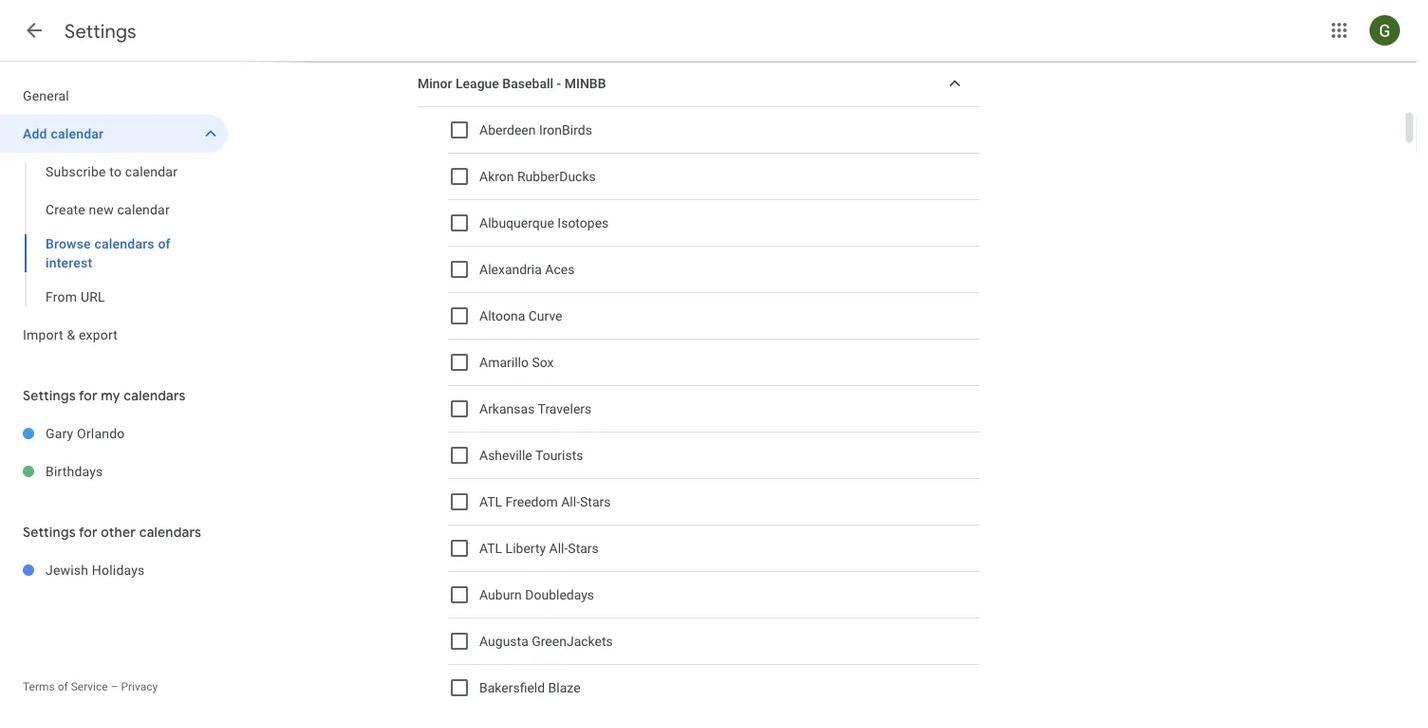Task type: locate. For each thing, give the bounding box(es) containing it.
calendars right the my
[[124, 387, 186, 404]]

for
[[79, 387, 98, 404], [79, 524, 98, 541]]

0 vertical spatial calendars
[[94, 236, 154, 252]]

all- right freedom
[[561, 494, 580, 510]]

altoona
[[479, 308, 525, 324]]

calendar
[[51, 126, 104, 141], [125, 164, 178, 179], [117, 202, 170, 217]]

add
[[23, 126, 47, 141]]

0 vertical spatial of
[[158, 236, 171, 252]]

0 vertical spatial atl
[[479, 494, 502, 510]]

altoona curve
[[479, 308, 563, 324]]

group containing subscribe to calendar
[[0, 153, 228, 316]]

1 vertical spatial settings
[[23, 387, 76, 404]]

import
[[23, 327, 63, 343]]

atl for atl freedom all-stars
[[479, 494, 502, 510]]

of inside browse calendars of interest
[[158, 236, 171, 252]]

rubberducks
[[517, 169, 596, 184]]

stars
[[580, 494, 611, 510], [568, 541, 599, 557]]

stars for atl freedom all-stars
[[580, 494, 611, 510]]

akron rubberducks
[[479, 169, 596, 184]]

go back image
[[23, 19, 46, 42]]

atl left freedom
[[479, 494, 502, 510]]

0 vertical spatial all-
[[561, 494, 580, 510]]

settings right go back icon
[[65, 19, 137, 43]]

1 vertical spatial calendars
[[124, 387, 186, 404]]

jewish
[[46, 563, 88, 578]]

other
[[101, 524, 136, 541]]

1 vertical spatial of
[[58, 681, 68, 694]]

all- right liberty
[[549, 541, 568, 557]]

arkansas
[[479, 401, 535, 417]]

birthdays
[[46, 464, 103, 479]]

holidays
[[92, 563, 145, 578]]

calendars up jewish holidays link
[[139, 524, 201, 541]]

aberdeen ironbirds
[[479, 122, 592, 138]]

1 vertical spatial stars
[[568, 541, 599, 557]]

atl for atl liberty all-stars
[[479, 541, 502, 557]]

1 horizontal spatial of
[[158, 236, 171, 252]]

settings
[[65, 19, 137, 43], [23, 387, 76, 404], [23, 524, 76, 541]]

sox
[[532, 355, 554, 371]]

1 for from the top
[[79, 387, 98, 404]]

augusta greenjackets
[[479, 634, 613, 650]]

of down create new calendar
[[158, 236, 171, 252]]

calendar inside tree item
[[51, 126, 104, 141]]

0 vertical spatial for
[[79, 387, 98, 404]]

settings up gary
[[23, 387, 76, 404]]

2 vertical spatial calendars
[[139, 524, 201, 541]]

calendars
[[94, 236, 154, 252], [124, 387, 186, 404], [139, 524, 201, 541]]

augusta
[[479, 634, 529, 650]]

settings for my calendars tree
[[0, 415, 228, 491]]

for left the my
[[79, 387, 98, 404]]

1 vertical spatial for
[[79, 524, 98, 541]]

travelers
[[538, 401, 592, 417]]

doubledays
[[525, 587, 594, 603]]

stars down tourists
[[580, 494, 611, 510]]

minbb
[[565, 76, 606, 91]]

new
[[89, 202, 114, 217]]

all-
[[561, 494, 580, 510], [549, 541, 568, 557]]

alexandria
[[479, 262, 542, 277]]

minor league baseball - minbb
[[418, 76, 606, 91]]

settings for settings for other calendars
[[23, 524, 76, 541]]

calendar right new
[[117, 202, 170, 217]]

freedom
[[506, 494, 558, 510]]

tree
[[0, 77, 228, 354]]

birthdays link
[[46, 453, 228, 491]]

0 horizontal spatial of
[[58, 681, 68, 694]]

1 atl from the top
[[479, 494, 502, 510]]

0 vertical spatial stars
[[580, 494, 611, 510]]

terms of service – privacy
[[23, 681, 158, 694]]

calendar up subscribe
[[51, 126, 104, 141]]

of
[[158, 236, 171, 252], [58, 681, 68, 694]]

asheville
[[479, 448, 532, 464]]

aces
[[545, 262, 575, 277]]

atl left liberty
[[479, 541, 502, 557]]

settings up the jewish
[[23, 524, 76, 541]]

calendars for other
[[139, 524, 201, 541]]

1 vertical spatial all-
[[549, 541, 568, 557]]

of right terms on the bottom of page
[[58, 681, 68, 694]]

calendar right to
[[125, 164, 178, 179]]

2 vertical spatial settings
[[23, 524, 76, 541]]

browse
[[46, 236, 91, 252]]

1 vertical spatial calendar
[[125, 164, 178, 179]]

stars up doubledays
[[568, 541, 599, 557]]

export
[[79, 327, 118, 343]]

calendars down create new calendar
[[94, 236, 154, 252]]

atl
[[479, 494, 502, 510], [479, 541, 502, 557]]

2 vertical spatial calendar
[[117, 202, 170, 217]]

1 vertical spatial atl
[[479, 541, 502, 557]]

0 vertical spatial settings
[[65, 19, 137, 43]]

2 for from the top
[[79, 524, 98, 541]]

browse calendars of interest
[[46, 236, 171, 271]]

tree containing general
[[0, 77, 228, 354]]

2 atl from the top
[[479, 541, 502, 557]]

0 vertical spatial calendar
[[51, 126, 104, 141]]

albuquerque
[[479, 215, 554, 231]]

group
[[0, 153, 228, 316]]

all- for freedom
[[561, 494, 580, 510]]

for left other
[[79, 524, 98, 541]]



Task type: vqa. For each thing, say whether or not it's contained in the screenshot.
'Settings' associated with Settings for my calendars
yes



Task type: describe. For each thing, give the bounding box(es) containing it.
orlando
[[77, 426, 125, 442]]

add calendar tree item
[[0, 115, 228, 153]]

from url
[[46, 289, 105, 305]]

jewish holidays link
[[46, 552, 228, 590]]

privacy
[[121, 681, 158, 694]]

bakersfield blaze
[[479, 681, 581, 696]]

general
[[23, 88, 69, 103]]

for for my
[[79, 387, 98, 404]]

amarillo sox
[[479, 355, 554, 371]]

calendar for subscribe to calendar
[[125, 164, 178, 179]]

amarillo
[[479, 355, 529, 371]]

settings for my calendars
[[23, 387, 186, 404]]

tourists
[[535, 448, 583, 464]]

settings for settings
[[65, 19, 137, 43]]

akron
[[479, 169, 514, 184]]

baseball
[[503, 76, 554, 91]]

calendars inside browse calendars of interest
[[94, 236, 154, 252]]

minor league baseball - minbb tree item
[[418, 61, 980, 107]]

aberdeen
[[479, 122, 536, 138]]

subscribe to calendar
[[46, 164, 178, 179]]

birthdays tree item
[[0, 453, 228, 491]]

all- for liberty
[[549, 541, 568, 557]]

to
[[109, 164, 122, 179]]

add calendar
[[23, 126, 104, 141]]

auburn doubledays
[[479, 587, 594, 603]]

settings heading
[[65, 19, 137, 43]]

asheville tourists
[[479, 448, 583, 464]]

atl liberty all-stars
[[479, 541, 599, 557]]

jewish holidays tree item
[[0, 552, 228, 590]]

bakersfield
[[479, 681, 545, 696]]

terms
[[23, 681, 55, 694]]

privacy link
[[121, 681, 158, 694]]

ironbirds
[[539, 122, 592, 138]]

from
[[46, 289, 77, 305]]

my
[[101, 387, 120, 404]]

auburn
[[479, 587, 522, 603]]

alexandria aces
[[479, 262, 575, 277]]

–
[[111, 681, 118, 694]]

settings for settings for my calendars
[[23, 387, 76, 404]]

create
[[46, 202, 85, 217]]

gary orlando
[[46, 426, 125, 442]]

interest
[[46, 255, 92, 271]]

league
[[456, 76, 499, 91]]

terms of service link
[[23, 681, 108, 694]]

calendars for my
[[124, 387, 186, 404]]

subscribe
[[46, 164, 106, 179]]

jewish holidays
[[46, 563, 145, 578]]

gary orlando tree item
[[0, 415, 228, 453]]

service
[[71, 681, 108, 694]]

curve
[[529, 308, 563, 324]]

&
[[67, 327, 75, 343]]

blaze
[[548, 681, 581, 696]]

-
[[557, 76, 561, 91]]

url
[[81, 289, 105, 305]]

liberty
[[506, 541, 546, 557]]

arkansas travelers
[[479, 401, 592, 417]]

gary
[[46, 426, 74, 442]]

stars for atl liberty all-stars
[[568, 541, 599, 557]]

atl freedom all-stars
[[479, 494, 611, 510]]

for for other
[[79, 524, 98, 541]]

import & export
[[23, 327, 118, 343]]

albuquerque isotopes
[[479, 215, 609, 231]]

isotopes
[[558, 215, 609, 231]]

calendar for create new calendar
[[117, 202, 170, 217]]

create new calendar
[[46, 202, 170, 217]]

settings for other calendars
[[23, 524, 201, 541]]

greenjackets
[[532, 634, 613, 650]]

minor
[[418, 76, 452, 91]]



